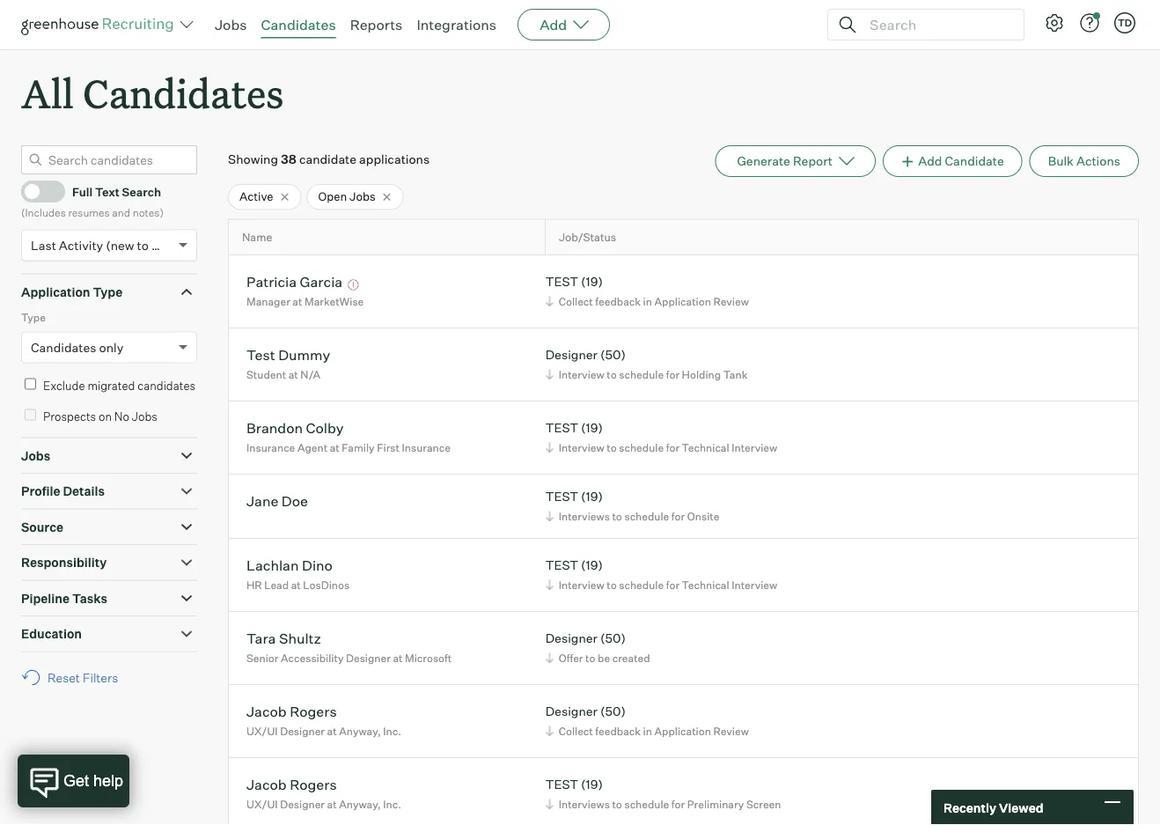 Task type: locate. For each thing, give the bounding box(es) containing it.
1 vertical spatial feedback
[[596, 725, 641, 738]]

2 jacob from the top
[[247, 776, 287, 793]]

(19) up interviews to schedule for preliminary screen "link"
[[581, 777, 603, 792]]

schedule down interviews to schedule for onsite link
[[619, 578, 664, 592]]

application for designer (50)
[[655, 725, 712, 738]]

1 vertical spatial review
[[714, 725, 749, 738]]

candidate
[[946, 153, 1005, 169]]

open
[[318, 190, 347, 204]]

(19) for insurance agent at family first insurance
[[581, 420, 603, 436]]

1 inc. from the top
[[383, 725, 402, 738]]

1 vertical spatial collect
[[559, 725, 593, 738]]

application inside designer (50) collect feedback in application review
[[655, 725, 712, 738]]

interview to schedule for technical interview link for colby
[[543, 439, 782, 456]]

(19) down interviews to schedule for onsite link
[[581, 558, 603, 573]]

(50)
[[601, 347, 626, 363], [601, 631, 626, 646], [601, 704, 626, 719]]

interview inside designer (50) interview to schedule for holding tank
[[559, 368, 605, 381]]

0 vertical spatial inc.
[[383, 725, 402, 738]]

integrations link
[[417, 16, 497, 33]]

0 vertical spatial test (19) interview to schedule for technical interview
[[546, 420, 778, 454]]

review up preliminary
[[714, 725, 749, 738]]

insurance down brandon
[[247, 441, 295, 454]]

2 review from the top
[[714, 725, 749, 738]]

1 interview to schedule for technical interview link from the top
[[543, 439, 782, 456]]

job/status
[[559, 231, 617, 244]]

2 (50) from the top
[[601, 631, 626, 646]]

doe
[[282, 492, 308, 510]]

test inside test (19) interviews to schedule for preliminary screen
[[546, 777, 579, 792]]

rogers
[[290, 703, 337, 720], [290, 776, 337, 793]]

designer inside designer (50) offer to be created
[[546, 631, 598, 646]]

2 (19) from the top
[[581, 420, 603, 436]]

feedback down created
[[596, 725, 641, 738]]

designer
[[546, 347, 598, 363], [546, 631, 598, 646], [346, 652, 391, 665], [546, 704, 598, 719], [280, 725, 325, 738], [280, 798, 325, 811]]

report
[[794, 153, 833, 169]]

1 ux/ui from the top
[[247, 725, 278, 738]]

2 ux/ui from the top
[[247, 798, 278, 811]]

test (19) interviews to schedule for preliminary screen
[[546, 777, 782, 811]]

1 jacob rogers ux/ui designer at anyway, inc. from the top
[[247, 703, 402, 738]]

2 vertical spatial (50)
[[601, 704, 626, 719]]

in inside test (19) collect feedback in application review
[[644, 295, 653, 308]]

test inside test (19) collect feedback in application review
[[546, 274, 579, 290]]

1 vertical spatial (50)
[[601, 631, 626, 646]]

recently
[[944, 800, 997, 815]]

technical
[[682, 441, 730, 454], [682, 578, 730, 592]]

1 vertical spatial inc.
[[383, 798, 402, 811]]

for left onsite
[[672, 510, 685, 523]]

candidates
[[138, 379, 196, 393]]

inc.
[[383, 725, 402, 738], [383, 798, 402, 811]]

patricia
[[247, 273, 297, 290]]

collect down 'job/status'
[[559, 295, 593, 308]]

1 horizontal spatial add
[[919, 153, 943, 169]]

jacob
[[247, 703, 287, 720], [247, 776, 287, 793]]

Search candidates field
[[21, 146, 197, 175]]

(new
[[106, 238, 134, 253]]

1 in from the top
[[644, 295, 653, 308]]

tara shultz senior accessibility designer at microsoft
[[247, 630, 452, 665]]

test (19) interview to schedule for technical interview down interview to schedule for holding tank 'link'
[[546, 420, 778, 454]]

1 vertical spatial jacob rogers ux/ui designer at anyway, inc.
[[247, 776, 402, 811]]

1 vertical spatial interview to schedule for technical interview link
[[543, 577, 782, 593]]

1 vertical spatial anyway,
[[339, 798, 381, 811]]

brandon colby insurance agent at family first insurance
[[247, 419, 451, 454]]

1 anyway, from the top
[[339, 725, 381, 738]]

jacob for designer (50)
[[247, 703, 287, 720]]

review up 'tank'
[[714, 295, 749, 308]]

application up designer (50) interview to schedule for holding tank
[[655, 295, 712, 308]]

candidates only
[[31, 340, 124, 355]]

1 collect feedback in application review link from the top
[[543, 293, 754, 310]]

(19) down interview to schedule for holding tank 'link'
[[581, 420, 603, 436]]

patricia garcia has been in application review for more than 5 days image
[[346, 280, 362, 290]]

2 jacob rogers link from the top
[[247, 776, 337, 796]]

4 test from the top
[[546, 558, 579, 573]]

anyway, for designer (50)
[[339, 725, 381, 738]]

0 vertical spatial interview to schedule for technical interview link
[[543, 439, 782, 456]]

collect inside designer (50) collect feedback in application review
[[559, 725, 593, 738]]

2 interview to schedule for technical interview link from the top
[[543, 577, 782, 593]]

2 inc. from the top
[[383, 798, 402, 811]]

(19) up interviews to schedule for onsite link
[[581, 489, 603, 504]]

(19) down 'job/status'
[[581, 274, 603, 290]]

technical for brandon colby
[[682, 441, 730, 454]]

designer (50) collect feedback in application review
[[546, 704, 749, 738]]

1 review from the top
[[714, 295, 749, 308]]

1 interviews from the top
[[559, 510, 610, 523]]

1 vertical spatial in
[[644, 725, 653, 738]]

interviews to schedule for preliminary screen link
[[543, 796, 786, 813]]

technical down onsite
[[682, 578, 730, 592]]

feedback up designer (50) interview to schedule for holding tank
[[596, 295, 641, 308]]

2 interviews from the top
[[559, 798, 610, 811]]

1 vertical spatial jacob rogers link
[[247, 776, 337, 796]]

type
[[93, 284, 123, 300], [21, 311, 46, 324]]

jacob rogers ux/ui designer at anyway, inc.
[[247, 703, 402, 738], [247, 776, 402, 811]]

candidates only option
[[31, 340, 124, 355]]

resumes
[[68, 206, 110, 219]]

schedule inside test (19) interviews to schedule for preliminary screen
[[625, 798, 670, 811]]

interviews inside test (19) interviews to schedule for onsite
[[559, 510, 610, 523]]

candidates up the exclude
[[31, 340, 96, 355]]

jobs left candidates link
[[215, 16, 247, 33]]

review inside test (19) collect feedback in application review
[[714, 295, 749, 308]]

1 technical from the top
[[682, 441, 730, 454]]

test (19) interview to schedule for technical interview
[[546, 420, 778, 454], [546, 558, 778, 592]]

application
[[21, 284, 90, 300], [655, 295, 712, 308], [655, 725, 712, 738]]

jacob for test (19)
[[247, 776, 287, 793]]

td button
[[1115, 12, 1136, 33]]

2 in from the top
[[644, 725, 653, 738]]

at inside lachlan dino hr lead at losdinos
[[291, 578, 301, 592]]

for for dummy
[[667, 368, 680, 381]]

application up test (19) interviews to schedule for preliminary screen
[[655, 725, 712, 738]]

collect inside test (19) collect feedback in application review
[[559, 295, 593, 308]]

0 vertical spatial type
[[93, 284, 123, 300]]

candidates right jobs "link"
[[261, 16, 336, 33]]

in inside designer (50) collect feedback in application review
[[644, 725, 653, 738]]

configure image
[[1045, 12, 1066, 33]]

1 (19) from the top
[[581, 274, 603, 290]]

candidates inside "type" element
[[31, 340, 96, 355]]

0 vertical spatial review
[[714, 295, 749, 308]]

prospects
[[43, 409, 96, 423]]

schedule up test (19) interviews to schedule for onsite
[[619, 441, 664, 454]]

collect for test
[[559, 295, 593, 308]]

2 anyway, from the top
[[339, 798, 381, 811]]

1 vertical spatial rogers
[[290, 776, 337, 793]]

0 vertical spatial candidates
[[261, 16, 336, 33]]

to
[[137, 238, 149, 253], [607, 368, 617, 381], [607, 441, 617, 454], [613, 510, 623, 523], [607, 578, 617, 592], [586, 652, 596, 665], [613, 798, 623, 811]]

schedule inside designer (50) interview to schedule for holding tank
[[619, 368, 664, 381]]

test for manager at marketwise
[[546, 274, 579, 290]]

0 vertical spatial jacob
[[247, 703, 287, 720]]

review inside designer (50) collect feedback in application review
[[714, 725, 749, 738]]

add inside "popup button"
[[540, 16, 567, 33]]

2 test from the top
[[546, 420, 579, 436]]

technical up onsite
[[682, 441, 730, 454]]

type down last activity (new to old)
[[93, 284, 123, 300]]

2 rogers from the top
[[290, 776, 337, 793]]

type down application type
[[21, 311, 46, 324]]

interview to schedule for technical interview link up test (19) interviews to schedule for onsite
[[543, 439, 782, 456]]

0 vertical spatial interviews
[[559, 510, 610, 523]]

bulk
[[1049, 153, 1075, 169]]

(50) inside designer (50) collect feedback in application review
[[601, 704, 626, 719]]

for
[[667, 368, 680, 381], [667, 441, 680, 454], [672, 510, 685, 523], [667, 578, 680, 592], [672, 798, 685, 811]]

1 test from the top
[[546, 274, 579, 290]]

1 horizontal spatial type
[[93, 284, 123, 300]]

for up test (19) interviews to schedule for onsite
[[667, 441, 680, 454]]

0 horizontal spatial type
[[21, 311, 46, 324]]

1 collect from the top
[[559, 295, 593, 308]]

for down interviews to schedule for onsite link
[[667, 578, 680, 592]]

0 vertical spatial jacob rogers link
[[247, 703, 337, 723]]

for for colby
[[667, 441, 680, 454]]

jacob rogers link
[[247, 703, 337, 723], [247, 776, 337, 796]]

interview
[[559, 368, 605, 381], [559, 441, 605, 454], [732, 441, 778, 454], [559, 578, 605, 592], [732, 578, 778, 592]]

(50) for tara shultz
[[601, 631, 626, 646]]

in up test (19) interviews to schedule for preliminary screen
[[644, 725, 653, 738]]

1 jacob from the top
[[247, 703, 287, 720]]

bulk actions link
[[1030, 146, 1140, 177]]

tara
[[247, 630, 276, 647]]

1 (50) from the top
[[601, 347, 626, 363]]

designer (50) interview to schedule for holding tank
[[546, 347, 748, 381]]

interviews inside test (19) interviews to schedule for preliminary screen
[[559, 798, 610, 811]]

collect
[[559, 295, 593, 308], [559, 725, 593, 738]]

feedback inside test (19) collect feedback in application review
[[596, 295, 641, 308]]

jacob rogers ux/ui designer at anyway, inc. for designer (50)
[[247, 703, 402, 738]]

anyway,
[[339, 725, 381, 738], [339, 798, 381, 811]]

(50) down be
[[601, 704, 626, 719]]

collect feedback in application review link up test (19) interviews to schedule for preliminary screen
[[543, 723, 754, 740]]

0 vertical spatial technical
[[682, 441, 730, 454]]

candidates down jobs "link"
[[83, 67, 284, 119]]

0 horizontal spatial insurance
[[247, 441, 295, 454]]

1 vertical spatial technical
[[682, 578, 730, 592]]

(19)
[[581, 274, 603, 290], [581, 420, 603, 436], [581, 489, 603, 504], [581, 558, 603, 573], [581, 777, 603, 792]]

1 vertical spatial test (19) interview to schedule for technical interview
[[546, 558, 778, 592]]

for for dino
[[667, 578, 680, 592]]

collect feedback in application review link up designer (50) interview to schedule for holding tank
[[543, 293, 754, 310]]

5 test from the top
[[546, 777, 579, 792]]

collect feedback in application review link for (50)
[[543, 723, 754, 740]]

0 vertical spatial collect
[[559, 295, 593, 308]]

designer (50) offer to be created
[[546, 631, 651, 665]]

1 vertical spatial interviews
[[559, 798, 610, 811]]

shultz
[[279, 630, 321, 647]]

0 vertical spatial (50)
[[601, 347, 626, 363]]

td
[[1119, 17, 1133, 29]]

0 vertical spatial rogers
[[290, 703, 337, 720]]

interviews
[[559, 510, 610, 523], [559, 798, 610, 811]]

(19) inside test (19) collect feedback in application review
[[581, 274, 603, 290]]

1 vertical spatial add
[[919, 153, 943, 169]]

designer inside designer (50) interview to schedule for holding tank
[[546, 347, 598, 363]]

3 (50) from the top
[[601, 704, 626, 719]]

exclude migrated candidates
[[43, 379, 196, 393]]

schedule left onsite
[[625, 510, 670, 523]]

feedback inside designer (50) collect feedback in application review
[[596, 725, 641, 738]]

1 horizontal spatial insurance
[[402, 441, 451, 454]]

0 vertical spatial in
[[644, 295, 653, 308]]

in up designer (50) interview to schedule for holding tank
[[644, 295, 653, 308]]

reset filters
[[48, 670, 118, 685]]

applications
[[359, 152, 430, 167]]

0 vertical spatial anyway,
[[339, 725, 381, 738]]

jobs
[[215, 16, 247, 33], [350, 190, 376, 204], [132, 409, 158, 423], [21, 448, 50, 464]]

responsibility
[[21, 555, 107, 571]]

integrations
[[417, 16, 497, 33]]

garcia
[[300, 273, 343, 290]]

candidate reports are now available! apply filters and select "view in app" element
[[716, 146, 876, 177]]

patricia garcia link
[[247, 273, 343, 293]]

schedule left preliminary
[[625, 798, 670, 811]]

lachlan dino hr lead at losdinos
[[247, 556, 350, 592]]

4 (19) from the top
[[581, 558, 603, 573]]

1 jacob rogers link from the top
[[247, 703, 337, 723]]

pipeline
[[21, 591, 70, 606]]

tank
[[724, 368, 748, 381]]

0 vertical spatial jacob rogers ux/ui designer at anyway, inc.
[[247, 703, 402, 738]]

add candidate link
[[883, 146, 1023, 177]]

application inside test (19) collect feedback in application review
[[655, 295, 712, 308]]

0 vertical spatial add
[[540, 16, 567, 33]]

38
[[281, 152, 297, 167]]

2 technical from the top
[[682, 578, 730, 592]]

Search text field
[[866, 12, 1009, 37]]

profile details
[[21, 484, 105, 499]]

schedule for dino
[[619, 578, 664, 592]]

lead
[[264, 578, 289, 592]]

Exclude migrated candidates checkbox
[[25, 379, 36, 390]]

1 rogers from the top
[[290, 703, 337, 720]]

review for (19)
[[714, 295, 749, 308]]

0 vertical spatial collect feedback in application review link
[[543, 293, 754, 310]]

(50) up interview to schedule for holding tank 'link'
[[601, 347, 626, 363]]

2 feedback from the top
[[596, 725, 641, 738]]

5 (19) from the top
[[581, 777, 603, 792]]

0 horizontal spatial add
[[540, 16, 567, 33]]

2 jacob rogers ux/ui designer at anyway, inc. from the top
[[247, 776, 402, 811]]

open jobs
[[318, 190, 376, 204]]

2 collect feedback in application review link from the top
[[543, 723, 754, 740]]

test inside test (19) interviews to schedule for onsite
[[546, 489, 579, 504]]

(50) inside designer (50) offer to be created
[[601, 631, 626, 646]]

inc. for test (19)
[[383, 798, 402, 811]]

for left holding
[[667, 368, 680, 381]]

1 vertical spatial jacob
[[247, 776, 287, 793]]

collect down offer in the bottom of the page
[[559, 725, 593, 738]]

add
[[540, 16, 567, 33], [919, 153, 943, 169]]

ux/ui
[[247, 725, 278, 738], [247, 798, 278, 811]]

0 vertical spatial ux/ui
[[247, 725, 278, 738]]

2 test (19) interview to schedule for technical interview from the top
[[546, 558, 778, 592]]

1 test (19) interview to schedule for technical interview from the top
[[546, 420, 778, 454]]

test
[[546, 274, 579, 290], [546, 420, 579, 436], [546, 489, 579, 504], [546, 558, 579, 573], [546, 777, 579, 792]]

for left preliminary
[[672, 798, 685, 811]]

interview to schedule for technical interview link down interviews to schedule for onsite link
[[543, 577, 782, 593]]

interview for lachlan dino
[[559, 578, 605, 592]]

(50) inside designer (50) interview to schedule for holding tank
[[601, 347, 626, 363]]

(50) up be
[[601, 631, 626, 646]]

add for add candidate
[[919, 153, 943, 169]]

insurance right first on the bottom left
[[402, 441, 451, 454]]

filters
[[83, 670, 118, 685]]

hr
[[247, 578, 262, 592]]

2 collect from the top
[[559, 725, 593, 738]]

1 vertical spatial type
[[21, 311, 46, 324]]

jacob rogers link for test (19)
[[247, 776, 337, 796]]

candidates link
[[261, 16, 336, 33]]

exclude
[[43, 379, 85, 393]]

review for (50)
[[714, 725, 749, 738]]

1 feedback from the top
[[596, 295, 641, 308]]

0 vertical spatial feedback
[[596, 295, 641, 308]]

2 vertical spatial candidates
[[31, 340, 96, 355]]

schedule left holding
[[619, 368, 664, 381]]

3 test from the top
[[546, 489, 579, 504]]

(50) for test dummy
[[601, 347, 626, 363]]

3 (19) from the top
[[581, 489, 603, 504]]

manager at marketwise
[[247, 295, 364, 308]]

viewed
[[1000, 800, 1044, 815]]

(19) inside test (19) interviews to schedule for preliminary screen
[[581, 777, 603, 792]]

recently viewed
[[944, 800, 1044, 815]]

jane
[[247, 492, 279, 510]]

1 vertical spatial ux/ui
[[247, 798, 278, 811]]

for inside designer (50) interview to schedule for holding tank
[[667, 368, 680, 381]]

collect feedback in application review link
[[543, 293, 754, 310], [543, 723, 754, 740]]

test (19) interview to schedule for technical interview down interviews to schedule for onsite link
[[546, 558, 778, 592]]

1 vertical spatial collect feedback in application review link
[[543, 723, 754, 740]]



Task type: describe. For each thing, give the bounding box(es) containing it.
activity
[[59, 238, 103, 253]]

active
[[240, 190, 273, 204]]

all candidates
[[21, 67, 284, 119]]

manager
[[247, 295, 290, 308]]

designer inside tara shultz senior accessibility designer at microsoft
[[346, 652, 391, 665]]

only
[[99, 340, 124, 355]]

notes)
[[133, 206, 164, 219]]

jobs right no
[[132, 409, 158, 423]]

brandon colby link
[[247, 419, 344, 439]]

test (19) interview to schedule for technical interview for dino
[[546, 558, 778, 592]]

checkmark image
[[29, 185, 42, 197]]

full text search (includes resumes and notes)
[[21, 184, 164, 219]]

all
[[21, 67, 74, 119]]

test dummy link
[[247, 346, 330, 366]]

schedule inside test (19) interviews to schedule for onsite
[[625, 510, 670, 523]]

add button
[[518, 9, 611, 41]]

application down last
[[21, 284, 90, 300]]

(19) inside test (19) interviews to schedule for onsite
[[581, 489, 603, 504]]

no
[[114, 409, 129, 423]]

1 insurance from the left
[[247, 441, 295, 454]]

screen
[[747, 798, 782, 811]]

interviews for test (19) interviews to schedule for preliminary screen
[[559, 798, 610, 811]]

anyway, for test (19)
[[339, 798, 381, 811]]

td button
[[1112, 9, 1140, 37]]

to inside test (19) interviews to schedule for preliminary screen
[[613, 798, 623, 811]]

test (19) interview to schedule for technical interview for colby
[[546, 420, 778, 454]]

Prospects on No Jobs checkbox
[[25, 409, 36, 421]]

technical for lachlan dino
[[682, 578, 730, 592]]

reset
[[48, 670, 80, 685]]

add candidate
[[919, 153, 1005, 169]]

interview for test dummy
[[559, 368, 605, 381]]

accessibility
[[281, 652, 344, 665]]

tasks
[[72, 591, 108, 606]]

education
[[21, 626, 82, 642]]

feedback for (50)
[[596, 725, 641, 738]]

test dummy student at n/a
[[247, 346, 330, 381]]

in for (50)
[[644, 725, 653, 738]]

at inside test dummy student at n/a
[[289, 368, 298, 381]]

source
[[21, 519, 63, 535]]

interview to schedule for holding tank link
[[543, 366, 753, 383]]

marketwise
[[305, 295, 364, 308]]

2 insurance from the left
[[402, 441, 451, 454]]

designer inside designer (50) collect feedback in application review
[[546, 704, 598, 719]]

to inside designer (50) interview to schedule for holding tank
[[607, 368, 617, 381]]

lachlan
[[247, 556, 299, 574]]

rogers for test (19)
[[290, 776, 337, 793]]

family
[[342, 441, 375, 454]]

profile
[[21, 484, 60, 499]]

holding
[[682, 368, 721, 381]]

rogers for designer (50)
[[290, 703, 337, 720]]

type element
[[21, 309, 197, 376]]

in for (19)
[[644, 295, 653, 308]]

to inside designer (50) offer to be created
[[586, 652, 596, 665]]

(19) for hr lead at losdinos
[[581, 558, 603, 573]]

jobs up profile
[[21, 448, 50, 464]]

ux/ui for designer (50)
[[247, 725, 278, 738]]

showing 38 candidate applications
[[228, 152, 430, 167]]

showing
[[228, 152, 278, 167]]

jane doe
[[247, 492, 308, 510]]

add for add
[[540, 16, 567, 33]]

(50) for jacob rogers
[[601, 704, 626, 719]]

brandon
[[247, 419, 303, 437]]

for inside test (19) interviews to schedule for onsite
[[672, 510, 685, 523]]

collect feedback in application review link for (19)
[[543, 293, 754, 310]]

interviews for test (19) interviews to schedule for onsite
[[559, 510, 610, 523]]

interview to schedule for technical interview link for dino
[[543, 577, 782, 593]]

jane doe link
[[247, 492, 308, 512]]

test (19) collect feedback in application review
[[546, 274, 749, 308]]

test (19) interviews to schedule for onsite
[[546, 489, 720, 523]]

generate
[[738, 153, 791, 169]]

jobs right open
[[350, 190, 376, 204]]

details
[[63, 484, 105, 499]]

reports
[[350, 16, 403, 33]]

microsoft
[[405, 652, 452, 665]]

application type
[[21, 284, 123, 300]]

jobs link
[[215, 16, 247, 33]]

text
[[95, 184, 120, 199]]

migrated
[[88, 379, 135, 393]]

test for hr lead at losdinos
[[546, 558, 579, 573]]

inc. for designer (50)
[[383, 725, 402, 738]]

patricia garcia
[[247, 273, 343, 290]]

greenhouse recruiting image
[[21, 14, 180, 35]]

reset filters button
[[21, 661, 127, 694]]

last activity (new to old) option
[[31, 238, 174, 253]]

and
[[112, 206, 130, 219]]

old)
[[151, 238, 174, 253]]

actions
[[1077, 153, 1121, 169]]

candidates for candidates
[[261, 16, 336, 33]]

onsite
[[688, 510, 720, 523]]

lachlan dino link
[[247, 556, 333, 577]]

to inside test (19) interviews to schedule for onsite
[[613, 510, 623, 523]]

preliminary
[[688, 798, 745, 811]]

at inside brandon colby insurance agent at family first insurance
[[330, 441, 340, 454]]

schedule for colby
[[619, 441, 664, 454]]

candidate
[[299, 152, 357, 167]]

senior
[[247, 652, 279, 665]]

losdinos
[[303, 578, 350, 592]]

interview for brandon colby
[[559, 441, 605, 454]]

first
[[377, 441, 400, 454]]

tara shultz link
[[247, 630, 321, 650]]

candidates for candidates only
[[31, 340, 96, 355]]

collect for designer
[[559, 725, 593, 738]]

for inside test (19) interviews to schedule for preliminary screen
[[672, 798, 685, 811]]

reports link
[[350, 16, 403, 33]]

name
[[242, 231, 272, 244]]

search
[[122, 184, 161, 199]]

schedule for dummy
[[619, 368, 664, 381]]

last
[[31, 238, 56, 253]]

jacob rogers ux/ui designer at anyway, inc. for test (19)
[[247, 776, 402, 811]]

jacob rogers link for designer (50)
[[247, 703, 337, 723]]

be
[[598, 652, 611, 665]]

generate report
[[738, 153, 833, 169]]

1 vertical spatial candidates
[[83, 67, 284, 119]]

at inside tara shultz senior accessibility designer at microsoft
[[393, 652, 403, 665]]

test
[[247, 346, 275, 364]]

application for test (19)
[[655, 295, 712, 308]]

pipeline tasks
[[21, 591, 108, 606]]

prospects on no jobs
[[43, 409, 158, 423]]

generate report button
[[716, 146, 876, 177]]

offer
[[559, 652, 584, 665]]

(19) for manager at marketwise
[[581, 274, 603, 290]]

test for insurance agent at family first insurance
[[546, 420, 579, 436]]

feedback for (19)
[[596, 295, 641, 308]]

ux/ui for test (19)
[[247, 798, 278, 811]]



Task type: vqa. For each thing, say whether or not it's contained in the screenshot.
bottom the time
no



